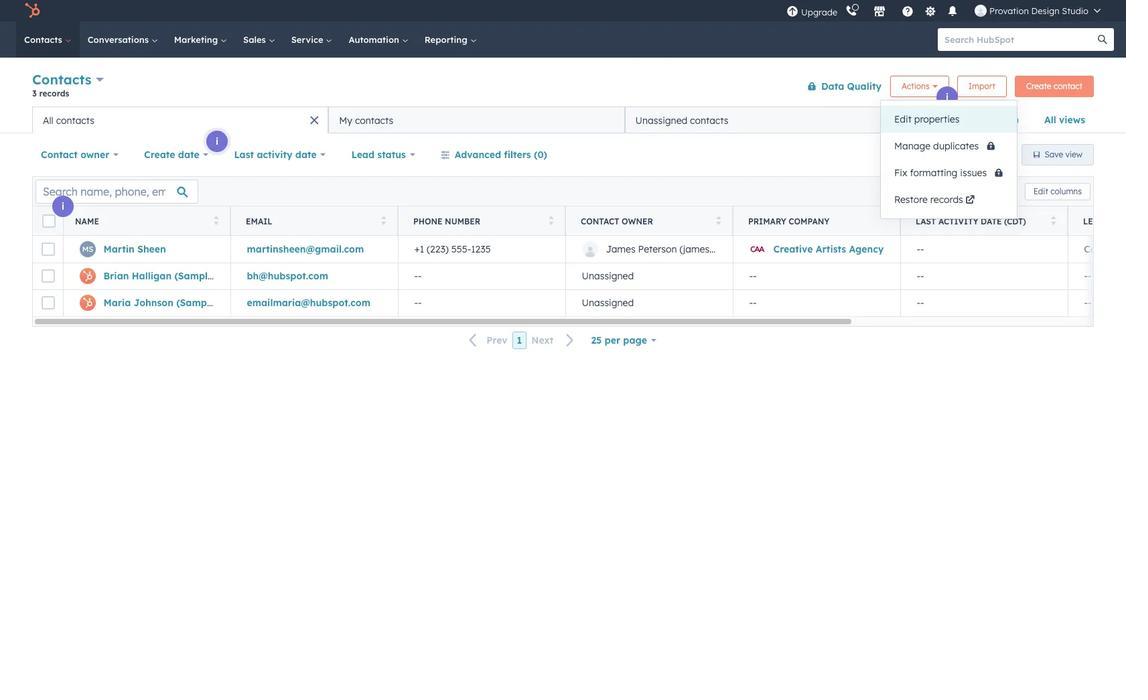 Task type: vqa. For each thing, say whether or not it's contained in the screenshot.
'Data Quality' button
yes



Task type: describe. For each thing, give the bounding box(es) containing it.
advanced filters (0) button
[[432, 141, 556, 168]]

0 vertical spatial i
[[946, 91, 949, 103]]

calling icon image
[[846, 5, 858, 17]]

1 vertical spatial owner
[[622, 216, 653, 226]]

contacts button
[[32, 70, 104, 89]]

edit columns
[[1034, 186, 1082, 196]]

martinsheen@gmail.com button
[[231, 236, 398, 263]]

date
[[981, 216, 1002, 226]]

edit properties link
[[881, 106, 1017, 133]]

my
[[339, 114, 352, 126]]

Search HubSpot search field
[[938, 28, 1102, 51]]

-- button up the prev button
[[398, 290, 566, 316]]

lead status
[[351, 149, 406, 161]]

formatting
[[910, 167, 958, 179]]

activity
[[939, 216, 979, 226]]

service link
[[283, 21, 341, 58]]

-- button down 1235
[[398, 263, 566, 290]]

2 vertical spatial i button
[[52, 196, 74, 217]]

press to sort. image for last activity date (cdt)
[[1051, 215, 1056, 225]]

contacts banner
[[32, 69, 1094, 107]]

press to sort. image for email
[[381, 215, 386, 225]]

actions
[[902, 81, 930, 91]]

25
[[591, 334, 602, 346]]

issues
[[961, 167, 987, 179]]

emailmaria@hubspot.com button
[[231, 290, 398, 316]]

0 vertical spatial i button
[[937, 86, 958, 108]]

company
[[789, 216, 830, 226]]

martinsheen@gmail.com
[[247, 243, 364, 255]]

next
[[532, 335, 554, 347]]

save
[[1045, 149, 1064, 159]]

all views
[[1045, 114, 1086, 126]]

page
[[623, 334, 647, 346]]

1 press to sort. element from the left
[[213, 215, 218, 227]]

marketing
[[174, 34, 221, 45]]

create contact button
[[1015, 75, 1094, 97]]

status
[[378, 149, 406, 161]]

press to sort. element for phone number
[[549, 215, 554, 227]]

emailmaria@hubspot.com
[[247, 297, 371, 309]]

all views link
[[1036, 107, 1094, 133]]

actions button
[[891, 75, 949, 97]]

brian halligan (sample contact)
[[104, 270, 256, 282]]

1 button
[[512, 332, 527, 349]]

manage
[[895, 140, 931, 152]]

notifications button
[[942, 0, 964, 21]]

martin sheen link
[[104, 243, 166, 255]]

contact owner inside contact owner popup button
[[41, 149, 109, 161]]

2 date from the left
[[295, 149, 317, 161]]

3
[[32, 88, 37, 99]]

settings link
[[922, 4, 939, 18]]

(cdt)
[[1005, 216, 1027, 226]]

artists
[[816, 243, 847, 255]]

next button
[[527, 332, 583, 349]]

1235
[[471, 243, 491, 255]]

manage duplicates button
[[881, 133, 1017, 159]]

number
[[445, 216, 481, 226]]

emailmaria@hubspot.com link
[[247, 297, 371, 309]]

(sample for johnson
[[176, 297, 215, 309]]

contact) for emailmaria@hubspot.com
[[218, 297, 258, 309]]

lead for lead stat
[[1084, 216, 1105, 226]]

contact owner button
[[32, 141, 127, 168]]

create date
[[144, 149, 199, 161]]

pagination navigation
[[461, 332, 583, 349]]

studio
[[1062, 5, 1089, 16]]

-- button down connected
[[1068, 263, 1127, 290]]

1 date from the left
[[178, 149, 199, 161]]

james peterson image
[[975, 5, 987, 17]]

edit for edit columns
[[1034, 186, 1049, 196]]

hubspot link
[[16, 3, 50, 19]]

email
[[246, 216, 272, 226]]

1 horizontal spatial contact owner
[[581, 216, 653, 226]]

phone number
[[413, 216, 481, 226]]

1 horizontal spatial contact
[[581, 216, 620, 226]]

prev
[[487, 335, 508, 347]]

unassigned inside button
[[636, 114, 688, 126]]

conversations
[[88, 34, 151, 45]]

my contacts button
[[329, 107, 625, 133]]

last activity date button
[[225, 141, 335, 168]]

data quality
[[822, 80, 882, 92]]

unassigned for emailmaria@hubspot.com
[[582, 297, 634, 309]]

contacts link
[[16, 21, 80, 58]]

primary company column header
[[733, 206, 901, 236]]

advanced
[[455, 149, 501, 161]]

contacts for my contacts
[[355, 114, 393, 126]]

my contacts
[[339, 114, 393, 126]]

unassigned contacts button
[[625, 107, 921, 133]]

fix formatting issues button
[[881, 159, 1017, 186]]

create contact
[[1027, 81, 1083, 91]]

restore
[[895, 194, 928, 206]]

settings image
[[925, 6, 937, 18]]

0 horizontal spatial i
[[62, 200, 64, 212]]

agency
[[849, 243, 884, 255]]

creative artists agency link
[[774, 243, 884, 255]]

press to sort. element for last activity date (cdt)
[[1051, 215, 1056, 227]]

contact) for bh@hubspot.com
[[216, 270, 256, 282]]

bh@hubspot.com link
[[247, 270, 328, 282]]

all for all views
[[1045, 114, 1057, 126]]

name
[[75, 216, 99, 226]]

connected button
[[1068, 236, 1127, 263]]

lead stat
[[1084, 216, 1127, 226]]

contact inside contact owner popup button
[[41, 149, 78, 161]]

press to sort. image for contact owner
[[716, 215, 721, 225]]

records for 3 records
[[39, 88, 69, 99]]

1 horizontal spatial i button
[[206, 131, 228, 152]]

martin
[[104, 243, 135, 255]]

edit properties
[[895, 113, 960, 125]]

last for last activity date (cdt)
[[916, 216, 936, 226]]

1 vertical spatial i
[[216, 135, 219, 147]]

(3/5)
[[996, 114, 1019, 126]]



Task type: locate. For each thing, give the bounding box(es) containing it.
view for save
[[1066, 149, 1083, 159]]

0 vertical spatial edit
[[895, 113, 912, 125]]

0 horizontal spatial last
[[234, 149, 254, 161]]

1 vertical spatial contact)
[[218, 297, 258, 309]]

filters
[[504, 149, 531, 161]]

unassigned button
[[566, 263, 733, 290], [566, 290, 733, 316]]

notifications image
[[947, 6, 959, 18]]

sales
[[243, 34, 269, 45]]

create down all contacts button
[[144, 149, 175, 161]]

edit up manage
[[895, 113, 912, 125]]

creative artists agency
[[774, 243, 884, 255]]

automation
[[349, 34, 402, 45]]

marketplaces button
[[866, 0, 894, 21]]

data
[[822, 80, 845, 92]]

properties
[[915, 113, 960, 125]]

bh@hubspot.com
[[247, 270, 328, 282]]

contacts
[[56, 114, 94, 126], [355, 114, 393, 126], [690, 114, 729, 126]]

lead for lead status
[[351, 149, 375, 161]]

reporting
[[425, 34, 470, 45]]

0 vertical spatial contact)
[[216, 270, 256, 282]]

last down restore records
[[916, 216, 936, 226]]

edit columns button
[[1025, 183, 1091, 200]]

1 horizontal spatial lead
[[1084, 216, 1105, 226]]

johnson
[[134, 297, 173, 309]]

last inside last activity date popup button
[[234, 149, 254, 161]]

unassigned contacts
[[636, 114, 729, 126]]

0 horizontal spatial records
[[39, 88, 69, 99]]

upgrade image
[[787, 6, 799, 18]]

columns
[[1051, 186, 1082, 196]]

2 horizontal spatial press to sort. image
[[716, 215, 721, 225]]

maria
[[104, 297, 131, 309]]

1 horizontal spatial press to sort. image
[[1051, 215, 1056, 225]]

provation design studio
[[990, 5, 1089, 16]]

brian halligan (sample contact) link
[[104, 270, 256, 282]]

0 vertical spatial contacts
[[24, 34, 65, 45]]

stat
[[1108, 216, 1127, 226]]

records
[[39, 88, 69, 99], [931, 194, 964, 206]]

1 horizontal spatial date
[[295, 149, 317, 161]]

press to sort. image left phone
[[381, 215, 386, 225]]

contacts for all contacts
[[56, 114, 94, 126]]

last left activity
[[234, 149, 254, 161]]

prev button
[[461, 332, 512, 349]]

1 vertical spatial edit
[[1034, 186, 1049, 196]]

1 vertical spatial contact owner
[[581, 216, 653, 226]]

create for create date
[[144, 149, 175, 161]]

1 press to sort. image from the left
[[213, 215, 218, 225]]

0 horizontal spatial owner
[[81, 149, 109, 161]]

phone
[[413, 216, 443, 226]]

sheen
[[137, 243, 166, 255]]

maria johnson (sample contact) link
[[104, 297, 258, 309]]

duplicates
[[934, 140, 979, 152]]

Search name, phone, email addresses, or company search field
[[36, 179, 198, 203]]

-- button
[[398, 263, 566, 290], [1068, 263, 1127, 290], [398, 290, 566, 316], [1068, 290, 1127, 316]]

lead left status
[[351, 149, 375, 161]]

create inside create contact 'button'
[[1027, 81, 1052, 91]]

0 vertical spatial contact owner
[[41, 149, 109, 161]]

martinsheen@gmail.com link
[[247, 243, 364, 255]]

0 vertical spatial records
[[39, 88, 69, 99]]

manage duplicates
[[895, 140, 982, 152]]

creative
[[774, 243, 813, 255]]

date down all contacts button
[[178, 149, 199, 161]]

1 horizontal spatial create
[[1027, 81, 1052, 91]]

1
[[517, 334, 522, 346]]

0 horizontal spatial i button
[[52, 196, 74, 217]]

create left "contact" at the right of the page
[[1027, 81, 1052, 91]]

i button left the "name"
[[52, 196, 74, 217]]

contacts up 3 records
[[32, 71, 92, 88]]

view right add
[[972, 114, 993, 126]]

menu containing provation design studio
[[785, 0, 1110, 21]]

press to sort. image
[[213, 215, 218, 225], [549, 215, 554, 225], [716, 215, 721, 225]]

3 press to sort. image from the left
[[716, 215, 721, 225]]

data quality button
[[799, 73, 883, 100]]

halligan
[[132, 270, 172, 282]]

2 horizontal spatial i
[[946, 91, 949, 103]]

2 all from the left
[[43, 114, 53, 126]]

555-
[[452, 243, 471, 255]]

1 press to sort. image from the left
[[381, 215, 386, 225]]

contacts down hubspot link
[[24, 34, 65, 45]]

records inside contacts banner
[[39, 88, 69, 99]]

help button
[[897, 0, 920, 21]]

0 horizontal spatial contacts
[[56, 114, 94, 126]]

1 horizontal spatial last
[[916, 216, 936, 226]]

records right 3
[[39, 88, 69, 99]]

1 vertical spatial lead
[[1084, 216, 1105, 226]]

contact)
[[216, 270, 256, 282], [218, 297, 258, 309]]

1 vertical spatial contact
[[581, 216, 620, 226]]

1 horizontal spatial edit
[[1034, 186, 1049, 196]]

edit left columns
[[1034, 186, 1049, 196]]

+1 (223) 555-1235
[[414, 243, 491, 255]]

primary
[[749, 216, 787, 226]]

press to sort. element
[[213, 215, 218, 227], [381, 215, 386, 227], [549, 215, 554, 227], [716, 215, 721, 227], [1051, 215, 1056, 227]]

press to sort. image
[[381, 215, 386, 225], [1051, 215, 1056, 225]]

0 horizontal spatial press to sort. image
[[381, 215, 386, 225]]

3 contacts from the left
[[690, 114, 729, 126]]

1 unassigned button from the top
[[566, 263, 733, 290]]

1 vertical spatial contacts
[[32, 71, 92, 88]]

last
[[234, 149, 254, 161], [916, 216, 936, 226]]

help image
[[902, 6, 914, 18]]

martin sheen
[[104, 243, 166, 255]]

(sample down "brian halligan (sample contact)"
[[176, 297, 215, 309]]

design
[[1032, 5, 1060, 16]]

2 press to sort. image from the left
[[1051, 215, 1056, 225]]

import
[[969, 81, 996, 91]]

2 vertical spatial unassigned
[[582, 297, 634, 309]]

1 vertical spatial records
[[931, 194, 964, 206]]

calling icon button
[[840, 2, 863, 19]]

contact) down bh@hubspot.com link
[[218, 297, 258, 309]]

1 horizontal spatial press to sort. image
[[549, 215, 554, 225]]

contact) down email
[[216, 270, 256, 282]]

owner
[[81, 149, 109, 161], [622, 216, 653, 226]]

contacts inside button
[[690, 114, 729, 126]]

0 vertical spatial view
[[972, 114, 993, 126]]

unassigned
[[636, 114, 688, 126], [582, 270, 634, 282], [582, 297, 634, 309]]

-
[[917, 243, 921, 255], [921, 243, 925, 255], [414, 270, 418, 282], [418, 270, 422, 282], [750, 270, 753, 282], [753, 270, 757, 282], [917, 270, 921, 282], [921, 270, 925, 282], [1085, 270, 1088, 282], [1088, 270, 1092, 282], [414, 297, 418, 309], [418, 297, 422, 309], [750, 297, 753, 309], [753, 297, 757, 309], [917, 297, 921, 309], [921, 297, 925, 309], [1085, 297, 1088, 309], [1088, 297, 1092, 309]]

fix formatting issues
[[895, 167, 990, 179]]

0 vertical spatial lead
[[351, 149, 375, 161]]

edit for edit properties
[[895, 113, 912, 125]]

add
[[950, 114, 969, 126]]

add view (3/5) button
[[927, 107, 1036, 133]]

view right save
[[1066, 149, 1083, 159]]

0 vertical spatial (sample
[[175, 270, 213, 282]]

hubspot image
[[24, 3, 40, 19]]

0 horizontal spatial create
[[144, 149, 175, 161]]

0 horizontal spatial edit
[[895, 113, 912, 125]]

1 horizontal spatial records
[[931, 194, 964, 206]]

edit inside button
[[1034, 186, 1049, 196]]

import button
[[957, 75, 1007, 97]]

last activity date (cdt)
[[916, 216, 1027, 226]]

unassigned button for bh@hubspot.com
[[566, 263, 733, 290]]

edit
[[895, 113, 912, 125], [1034, 186, 1049, 196]]

restore records link
[[881, 186, 1017, 213]]

2 vertical spatial i
[[62, 200, 64, 212]]

all for all contacts
[[43, 114, 53, 126]]

2 horizontal spatial i button
[[937, 86, 958, 108]]

2 press to sort. image from the left
[[549, 215, 554, 225]]

press to sort. image for phone number
[[549, 215, 554, 225]]

marketplaces image
[[874, 6, 886, 18]]

all down 3 records
[[43, 114, 53, 126]]

create inside create date popup button
[[144, 149, 175, 161]]

service
[[291, 34, 326, 45]]

4 press to sort. element from the left
[[716, 215, 721, 227]]

25 per page
[[591, 334, 647, 346]]

i button right create date
[[206, 131, 228, 152]]

i down contact owner popup button
[[62, 200, 64, 212]]

press to sort. image down the edit columns button on the top of page
[[1051, 215, 1056, 225]]

1 horizontal spatial view
[[1066, 149, 1083, 159]]

contact owner
[[41, 149, 109, 161], [581, 216, 653, 226]]

last for last activity date
[[234, 149, 254, 161]]

records up activity
[[931, 194, 964, 206]]

i button
[[937, 86, 958, 108], [206, 131, 228, 152], [52, 196, 74, 217]]

1 all from the left
[[1045, 114, 1057, 126]]

unassigned button for emailmaria@hubspot.com
[[566, 290, 733, 316]]

(0)
[[534, 149, 547, 161]]

lead left stat
[[1084, 216, 1105, 226]]

contacts
[[24, 34, 65, 45], [32, 71, 92, 88]]

lead inside lead status popup button
[[351, 149, 375, 161]]

1 vertical spatial view
[[1066, 149, 1083, 159]]

i down all contacts button
[[216, 135, 219, 147]]

(sample up the "maria johnson (sample contact)" link
[[175, 270, 213, 282]]

0 vertical spatial create
[[1027, 81, 1052, 91]]

view for add
[[972, 114, 993, 126]]

menu
[[785, 0, 1110, 21]]

restore records
[[895, 194, 964, 206]]

0 horizontal spatial date
[[178, 149, 199, 161]]

fix
[[895, 167, 908, 179]]

1 horizontal spatial contacts
[[355, 114, 393, 126]]

(sample for halligan
[[175, 270, 213, 282]]

-- button down connected button
[[1068, 290, 1127, 316]]

1 horizontal spatial all
[[1045, 114, 1057, 126]]

records for restore records
[[931, 194, 964, 206]]

reporting link
[[417, 21, 485, 58]]

advanced filters (0)
[[455, 149, 547, 161]]

0 vertical spatial owner
[[81, 149, 109, 161]]

all left views
[[1045, 114, 1057, 126]]

3 records
[[32, 88, 69, 99]]

1 vertical spatial i button
[[206, 131, 228, 152]]

contact
[[1054, 81, 1083, 91]]

1 vertical spatial unassigned
[[582, 270, 634, 282]]

contact
[[41, 149, 78, 161], [581, 216, 620, 226]]

quality
[[847, 80, 882, 92]]

0 vertical spatial contact
[[41, 149, 78, 161]]

2 contacts from the left
[[355, 114, 393, 126]]

view inside add view (3/5) popup button
[[972, 114, 993, 126]]

0 horizontal spatial contact owner
[[41, 149, 109, 161]]

2 press to sort. element from the left
[[381, 215, 386, 227]]

bh@hubspot.com button
[[231, 263, 398, 290]]

0 horizontal spatial contact
[[41, 149, 78, 161]]

1 vertical spatial create
[[144, 149, 175, 161]]

0 vertical spatial unassigned
[[636, 114, 688, 126]]

1 vertical spatial last
[[916, 216, 936, 226]]

0 vertical spatial last
[[234, 149, 254, 161]]

unassigned for bh@hubspot.com
[[582, 270, 634, 282]]

create for create contact
[[1027, 81, 1052, 91]]

(223)
[[427, 243, 449, 255]]

0 horizontal spatial lead
[[351, 149, 375, 161]]

search image
[[1098, 35, 1108, 44]]

0 horizontal spatial press to sort. image
[[213, 215, 218, 225]]

contacts inside popup button
[[32, 71, 92, 88]]

2 unassigned button from the top
[[566, 290, 733, 316]]

per
[[605, 334, 621, 346]]

1 horizontal spatial owner
[[622, 216, 653, 226]]

press to sort. element for contact owner
[[716, 215, 721, 227]]

3 press to sort. element from the left
[[549, 215, 554, 227]]

create date button
[[135, 141, 217, 168]]

all inside button
[[43, 114, 53, 126]]

owner inside popup button
[[81, 149, 109, 161]]

1 horizontal spatial i
[[216, 135, 219, 147]]

2 horizontal spatial contacts
[[690, 114, 729, 126]]

view inside "save view" button
[[1066, 149, 1083, 159]]

views
[[1059, 114, 1086, 126]]

1 vertical spatial (sample
[[176, 297, 215, 309]]

0 horizontal spatial all
[[43, 114, 53, 126]]

contacts for unassigned contacts
[[690, 114, 729, 126]]

i button up properties at the top
[[937, 86, 958, 108]]

provation design studio button
[[967, 0, 1109, 21]]

0 horizontal spatial view
[[972, 114, 993, 126]]

1 contacts from the left
[[56, 114, 94, 126]]

5 press to sort. element from the left
[[1051, 215, 1056, 227]]

i up edit properties link at the right of page
[[946, 91, 949, 103]]

date right activity
[[295, 149, 317, 161]]

lead status button
[[343, 141, 424, 168]]

press to sort. element for email
[[381, 215, 386, 227]]



